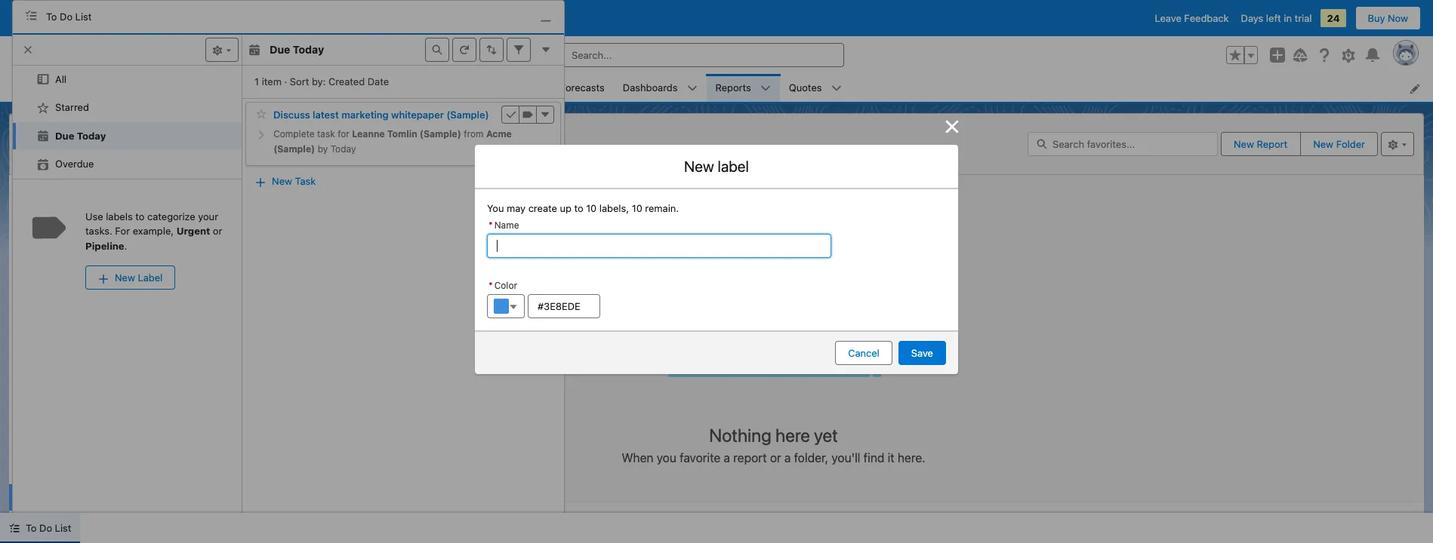 Task type: locate. For each thing, give the bounding box(es) containing it.
0 vertical spatial due today
[[270, 43, 324, 56]]

reports inside reports link
[[715, 81, 751, 93]]

public reports
[[33, 291, 100, 303]]

create
[[528, 202, 557, 214]]

1 vertical spatial due
[[55, 130, 74, 142]]

text default image inside starred 'link'
[[37, 102, 49, 114]]

0 vertical spatial list
[[75, 10, 92, 22]]

to
[[574, 202, 583, 214], [135, 210, 145, 222]]

today down for
[[330, 143, 356, 154]]

0 vertical spatial by
[[315, 143, 330, 154]]

1 horizontal spatial 10
[[632, 202, 642, 214]]

to
[[46, 10, 57, 22], [26, 522, 37, 535]]

None text field
[[487, 234, 831, 258], [528, 295, 600, 319], [487, 234, 831, 258], [528, 295, 600, 319]]

1
[[255, 75, 259, 87]]

reports up favorites
[[19, 119, 55, 131]]

(sample) down complete
[[273, 143, 315, 154]]

categorize
[[147, 210, 195, 222]]

nothing here yet when you favorite a report or a folder, you'll find it here.
[[622, 425, 925, 465]]

1 horizontal spatial list
[[75, 10, 92, 22]]

by left me on the left of the page
[[72, 234, 83, 246]]

created
[[328, 75, 365, 87], [33, 234, 70, 246]]

1 horizontal spatial a
[[784, 452, 791, 465]]

text default image inside due today link
[[37, 130, 49, 142]]

latest
[[313, 109, 339, 121]]

new task button
[[255, 169, 317, 193]]

new inside new task button
[[272, 175, 292, 187]]

0 horizontal spatial due
[[55, 130, 74, 142]]

list
[[13, 65, 242, 179], [102, 74, 1433, 102]]

by inside 'discuss latest marketing whitepaper (sample)' element
[[315, 143, 330, 154]]

opportunities link
[[372, 74, 453, 102]]

all link
[[13, 65, 242, 94]]

0 horizontal spatial to
[[135, 210, 145, 222]]

10 right labels,
[[632, 202, 642, 214]]

1 horizontal spatial created
[[328, 75, 365, 87]]

1 horizontal spatial to
[[574, 202, 583, 214]]

1 vertical spatial text default image
[[37, 158, 49, 171]]

1 vertical spatial today
[[77, 130, 106, 142]]

a down here
[[784, 452, 791, 465]]

0 vertical spatial text default image
[[37, 102, 49, 114]]

2 * from the top
[[489, 280, 493, 292]]

0 horizontal spatial or
[[213, 225, 222, 237]]

0 vertical spatial or
[[213, 225, 222, 237]]

today up overdue
[[77, 130, 106, 142]]

0 vertical spatial *
[[489, 220, 493, 231]]

1 horizontal spatial do
[[60, 10, 73, 22]]

0 vertical spatial to
[[46, 10, 57, 22]]

starred
[[55, 101, 89, 113]]

contacts
[[302, 81, 343, 93]]

all up '0'
[[19, 133, 35, 150]]

.
[[124, 240, 127, 252]]

(sample) down whitepaper
[[420, 128, 461, 140]]

dashboards link
[[614, 74, 687, 102]]

all up starred
[[55, 73, 67, 85]]

1 horizontal spatial to
[[46, 10, 57, 22]]

1 vertical spatial do
[[39, 522, 52, 535]]

created by me
[[33, 234, 100, 246]]

due today up overdue
[[55, 130, 106, 142]]

1 * from the top
[[489, 220, 493, 231]]

(sample)
[[446, 109, 489, 121], [420, 128, 461, 140], [273, 143, 315, 154]]

reports inside public reports link
[[64, 291, 100, 303]]

due today up sort
[[270, 43, 324, 56]]

0 horizontal spatial list
[[55, 522, 71, 535]]

you'll
[[832, 452, 860, 465]]

a left report
[[724, 452, 730, 465]]

cancel
[[848, 348, 880, 360]]

all
[[55, 73, 67, 85], [19, 133, 35, 150]]

today
[[293, 43, 324, 56], [77, 130, 106, 142], [330, 143, 356, 154]]

1 vertical spatial to do list
[[26, 522, 71, 535]]

or down your
[[213, 225, 222, 237]]

label
[[718, 158, 749, 175]]

0 vertical spatial all
[[55, 73, 67, 85]]

2 vertical spatial text default image
[[9, 523, 20, 534]]

1 horizontal spatial by
[[315, 143, 330, 154]]

label
[[138, 272, 163, 284]]

0 vertical spatial (sample)
[[446, 109, 489, 121]]

1 horizontal spatial due today
[[270, 43, 324, 56]]

to inside button
[[26, 522, 37, 535]]

by
[[315, 143, 330, 154], [72, 234, 83, 246]]

1 vertical spatial all
[[19, 133, 35, 150]]

text default image for starred
[[37, 102, 49, 114]]

2 a from the left
[[784, 452, 791, 465]]

today up sort
[[293, 43, 324, 56]]

0 horizontal spatial created
[[33, 234, 70, 246]]

contacts list item
[[293, 74, 372, 102]]

(sample) up from
[[446, 109, 489, 121]]

text default image inside overdue link
[[37, 158, 49, 171]]

1 vertical spatial to
[[26, 522, 37, 535]]

search... button
[[542, 43, 844, 67]]

acme (sample)
[[273, 128, 512, 154]]

labels,
[[599, 202, 629, 214]]

0 horizontal spatial today
[[77, 130, 106, 142]]

urgent or pipeline .
[[85, 225, 222, 252]]

0 horizontal spatial all
[[19, 133, 35, 150]]

sort
[[290, 75, 309, 87]]

1 vertical spatial created
[[33, 234, 70, 246]]

inverse image
[[943, 118, 961, 136]]

1 horizontal spatial due
[[270, 43, 290, 56]]

0 horizontal spatial a
[[724, 452, 730, 465]]

* name
[[489, 220, 519, 231]]

0 horizontal spatial by
[[72, 234, 83, 246]]

up
[[560, 202, 571, 214]]

0 vertical spatial to do list
[[46, 10, 92, 22]]

1 vertical spatial or
[[770, 452, 781, 465]]

new inside new label button
[[115, 272, 135, 284]]

0 horizontal spatial to
[[26, 522, 37, 535]]

leanne
[[352, 128, 385, 140]]

* left name
[[489, 220, 493, 231]]

0 vertical spatial do
[[60, 10, 73, 22]]

group
[[1226, 46, 1258, 64]]

1 vertical spatial *
[[489, 280, 493, 292]]

reports inside reports all favorites 0 items
[[19, 119, 55, 131]]

to do list dialog
[[12, 0, 565, 513]]

to do list
[[46, 10, 92, 22], [26, 522, 71, 535]]

do
[[60, 10, 73, 22], [39, 522, 52, 535]]

* for * color
[[489, 280, 493, 292]]

0 vertical spatial today
[[293, 43, 324, 56]]

to inside dialog
[[46, 10, 57, 22]]

overdue
[[55, 158, 94, 170]]

whitepaper
[[391, 109, 444, 121]]

1 horizontal spatial or
[[770, 452, 781, 465]]

nothing
[[709, 425, 771, 446]]

leave feedback
[[1155, 12, 1229, 24]]

1 10 from the left
[[586, 202, 597, 214]]

you
[[657, 452, 676, 465]]

use labels to categorize your tasks. for example,
[[85, 210, 218, 237]]

find
[[864, 452, 884, 465]]

yet
[[814, 425, 838, 446]]

discuss latest marketing whitepaper (sample)
[[273, 109, 489, 121]]

new for new folder
[[1313, 138, 1333, 150]]

1 vertical spatial list
[[55, 522, 71, 535]]

10 left labels,
[[586, 202, 597, 214]]

public
[[33, 291, 61, 303]]

cancel button
[[835, 341, 892, 366]]

created down recent
[[33, 234, 70, 246]]

you
[[487, 202, 504, 214]]

by down task
[[315, 143, 330, 154]]

or right report
[[770, 452, 781, 465]]

0 horizontal spatial due today
[[55, 130, 106, 142]]

2 vertical spatial (sample)
[[273, 143, 315, 154]]

due today
[[270, 43, 324, 56], [55, 130, 106, 142]]

new folder button
[[1300, 132, 1378, 156]]

overdue link
[[13, 150, 242, 179]]

private reports link
[[9, 255, 122, 283]]

reports down search... button
[[715, 81, 751, 93]]

reports down me on the left of the page
[[68, 262, 103, 274]]

due down starred
[[55, 130, 74, 142]]

new
[[1234, 138, 1254, 150], [1313, 138, 1333, 150], [684, 158, 714, 175], [272, 175, 292, 187], [115, 272, 135, 284]]

to up example, at top
[[135, 210, 145, 222]]

1 horizontal spatial today
[[293, 43, 324, 56]]

reports up recent
[[27, 181, 74, 192]]

2 horizontal spatial today
[[330, 143, 356, 154]]

reports inside private reports link
[[68, 262, 103, 274]]

1 vertical spatial due today
[[55, 130, 106, 142]]

text default image inside all link
[[37, 73, 49, 86]]

search...
[[572, 49, 612, 61]]

list containing all
[[13, 65, 242, 179]]

leave feedback link
[[1155, 12, 1229, 24]]

1 horizontal spatial all
[[55, 73, 67, 85]]

new inside the new folder button
[[1313, 138, 1333, 150]]

2 vertical spatial today
[[330, 143, 356, 154]]

text default image
[[37, 102, 49, 114], [37, 158, 49, 171], [9, 523, 20, 534]]

to right up
[[574, 202, 583, 214]]

urgent
[[176, 225, 210, 237]]

0 vertical spatial created
[[328, 75, 365, 87]]

new inside new report button
[[1234, 138, 1254, 150]]

save
[[911, 348, 933, 360]]

list inside to do list dialog
[[13, 65, 242, 179]]

0 horizontal spatial 10
[[586, 202, 597, 214]]

reports link
[[706, 74, 760, 102]]

reports down private reports
[[64, 291, 100, 303]]

0 vertical spatial due
[[270, 43, 290, 56]]

text default image
[[25, 9, 37, 21], [249, 43, 261, 56], [37, 73, 49, 86], [37, 130, 49, 142]]

buy now
[[1368, 12, 1408, 24]]

0 horizontal spatial do
[[39, 522, 52, 535]]

* left "color"
[[489, 280, 493, 292]]

created right by:
[[328, 75, 365, 87]]

dashboards
[[623, 81, 678, 93]]

10
[[586, 202, 597, 214], [632, 202, 642, 214]]

labels
[[106, 210, 133, 222]]

due up the "·"
[[270, 43, 290, 56]]



Task type: vqa. For each thing, say whether or not it's contained in the screenshot.
•
no



Task type: describe. For each thing, give the bounding box(es) containing it.
due inside list
[[55, 130, 74, 142]]

tomlin
[[387, 128, 417, 140]]

today inside due today link
[[77, 130, 106, 142]]

Search favorites... text field
[[1028, 132, 1218, 156]]

name
[[494, 220, 519, 231]]

all inside list
[[55, 73, 67, 85]]

accounts link
[[212, 74, 273, 102]]

or inside urgent or pipeline .
[[213, 225, 222, 237]]

folder
[[1336, 138, 1365, 150]]

days left in trial
[[1241, 12, 1312, 24]]

today inside 'discuss latest marketing whitepaper (sample)' element
[[330, 143, 356, 154]]

list inside to do list dialog
[[75, 10, 92, 22]]

forecasts link
[[551, 74, 614, 102]]

new label
[[115, 272, 163, 284]]

now
[[1388, 12, 1408, 24]]

do inside dialog
[[60, 10, 73, 22]]

contacts link
[[293, 74, 352, 102]]

folder,
[[794, 452, 828, 465]]

1 vertical spatial by
[[72, 234, 83, 246]]

new for new label
[[115, 272, 135, 284]]

new for new report
[[1234, 138, 1254, 150]]

(sample) inside acme (sample)
[[273, 143, 315, 154]]

left
[[1266, 12, 1281, 24]]

task
[[295, 175, 316, 187]]

new label button
[[85, 266, 175, 290]]

buy now button
[[1355, 6, 1421, 30]]

it
[[888, 452, 894, 465]]

task
[[317, 128, 335, 140]]

by:
[[312, 75, 326, 87]]

trial
[[1295, 12, 1312, 24]]

new for new label
[[684, 158, 714, 175]]

may
[[507, 202, 526, 214]]

forecasts
[[560, 81, 605, 93]]

private
[[33, 262, 65, 274]]

* for * name
[[489, 220, 493, 231]]

tasks.
[[85, 225, 112, 237]]

list inside to do list button
[[55, 522, 71, 535]]

text default image for overdue
[[37, 158, 49, 171]]

use
[[85, 210, 103, 222]]

discuss
[[273, 109, 310, 121]]

discuss latest marketing whitepaper (sample) link
[[273, 109, 489, 121]]

0
[[19, 155, 25, 166]]

starred link
[[13, 94, 242, 122]]

report
[[733, 452, 767, 465]]

do inside button
[[39, 522, 52, 535]]

quotes list item
[[780, 74, 851, 102]]

created inside created by me link
[[33, 234, 70, 246]]

discuss latest marketing whitepaper (sample) element
[[246, 102, 561, 166]]

(sample) inside discuss latest marketing whitepaper (sample) link
[[446, 109, 489, 121]]

new report
[[1234, 138, 1287, 150]]

opportunities
[[381, 81, 443, 93]]

quotes link
[[780, 74, 831, 102]]

all inside reports all favorites 0 items
[[19, 133, 35, 150]]

to do list inside dialog
[[46, 10, 92, 22]]

24
[[1327, 12, 1340, 24]]

1 item · sort by: created date
[[255, 75, 389, 87]]

here
[[775, 425, 810, 446]]

complete
[[273, 128, 315, 140]]

list containing accounts
[[102, 74, 1433, 102]]

recent
[[33, 206, 65, 218]]

created inside to do list dialog
[[328, 75, 365, 87]]

to do list button
[[0, 513, 80, 544]]

to inside use labels to categorize your tasks. for example,
[[135, 210, 145, 222]]

items
[[27, 155, 50, 166]]

complete task for leanne tomlin (sample) from
[[273, 128, 486, 140]]

color
[[494, 280, 517, 292]]

save button
[[898, 341, 946, 366]]

in
[[1284, 12, 1292, 24]]

buy
[[1368, 12, 1385, 24]]

new label
[[684, 158, 749, 175]]

public reports link
[[9, 283, 122, 311]]

* color
[[489, 280, 517, 292]]

for
[[338, 128, 350, 140]]

reports all favorites 0 items
[[19, 119, 98, 166]]

private reports
[[33, 262, 103, 274]]

item
[[262, 75, 282, 87]]

created by me link
[[9, 227, 122, 255]]

dashboards list item
[[614, 74, 706, 102]]

sub page element
[[13, 65, 242, 290]]

your
[[198, 210, 218, 222]]

text default image inside to do list button
[[9, 523, 20, 534]]

1 vertical spatial (sample)
[[420, 128, 461, 140]]

reports list item
[[706, 74, 780, 102]]

recent link
[[9, 198, 122, 227]]

quotes
[[789, 81, 822, 93]]

accounts
[[221, 81, 264, 93]]

to do list inside button
[[26, 522, 71, 535]]

2 10 from the left
[[632, 202, 642, 214]]

or inside the nothing here yet when you favorite a report or a folder, you'll find it here.
[[770, 452, 781, 465]]

1 a from the left
[[724, 452, 730, 465]]

due today inside due today link
[[55, 130, 106, 142]]

report
[[1257, 138, 1287, 150]]

feedback
[[1184, 12, 1229, 24]]

me
[[86, 234, 100, 246]]

new task
[[272, 175, 316, 187]]

marketing
[[342, 109, 389, 121]]

days
[[1241, 12, 1263, 24]]

favorite
[[680, 452, 721, 465]]

example,
[[133, 225, 174, 237]]

·
[[284, 75, 287, 87]]

opportunities list item
[[372, 74, 472, 102]]

pipeline
[[85, 240, 124, 252]]

acme
[[486, 128, 512, 140]]

new for new task
[[272, 175, 292, 187]]

due today link
[[13, 122, 242, 150]]

accounts list item
[[212, 74, 293, 102]]

leave
[[1155, 12, 1182, 24]]

when
[[622, 452, 653, 465]]

new folder
[[1313, 138, 1365, 150]]



